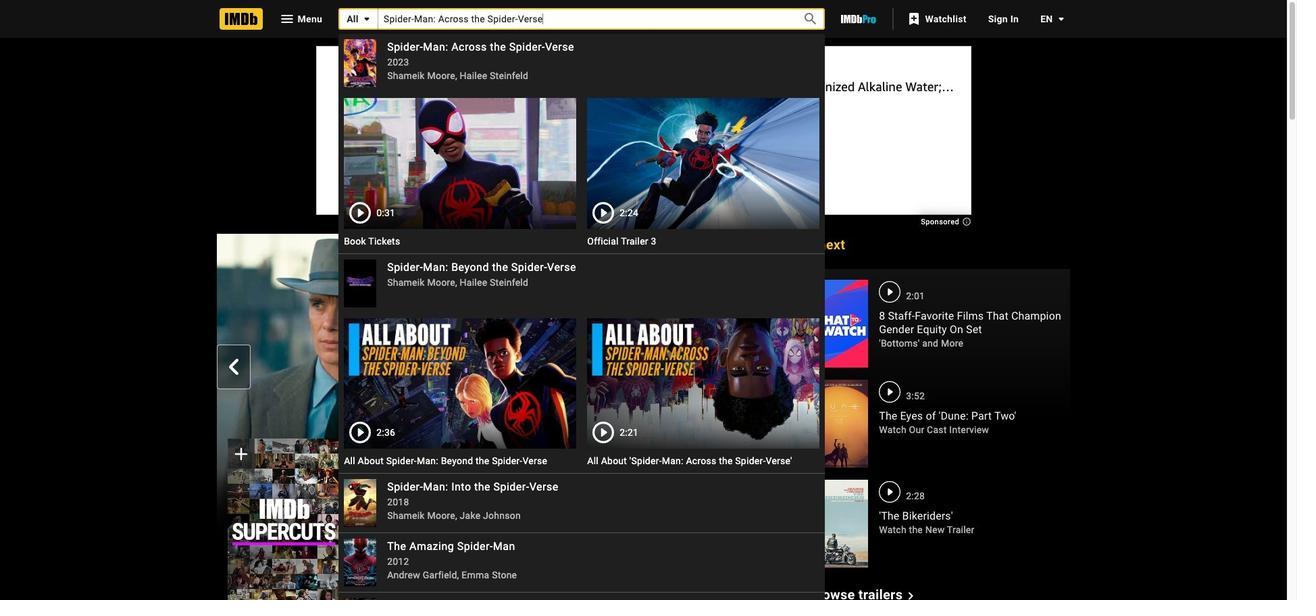 Task type: vqa. For each thing, say whether or not it's contained in the screenshot.
"field"
yes



Task type: describe. For each thing, give the bounding box(es) containing it.
watchlist image
[[906, 11, 923, 27]]

spider-man: across the spider-verse image
[[344, 39, 376, 87]]

menu image
[[279, 11, 295, 27]]

the bikeriders image
[[809, 480, 868, 568]]

book tickets image
[[344, 98, 577, 229]]

submit search image
[[803, 11, 819, 27]]

sponsored content section
[[316, 46, 971, 224]]

all about spider-man: beyond the spider-verse image
[[344, 318, 577, 449]]

chevron left inline image
[[225, 359, 242, 375]]

the amazing spider-man image
[[344, 539, 376, 587]]

who is nominated for the best actor oscar? image
[[217, 234, 790, 557]]

spider-man: beyond the spider-verse image
[[344, 259, 376, 307]]

arrow drop down image
[[1053, 11, 1069, 27]]



Task type: locate. For each thing, give the bounding box(es) containing it.
spider man image
[[344, 598, 376, 600]]

group
[[344, 98, 577, 229], [587, 98, 820, 229], [217, 234, 790, 600], [344, 318, 577, 449], [587, 318, 820, 449], [227, 439, 339, 600]]

home image
[[219, 8, 263, 30]]

None field
[[339, 8, 825, 600]]

dune: part two image
[[809, 380, 868, 468]]

official trailer 3 image
[[587, 98, 820, 229]]

oscars 2024 best actor nominees image
[[227, 439, 339, 600], [227, 439, 339, 600]]

all about 'spider-man: across the spider-verse' image
[[587, 318, 820, 449]]

chevron right image
[[903, 588, 919, 600]]

list box
[[339, 34, 825, 600]]

Search IMDb text field
[[378, 8, 787, 29]]

chevron right inline image
[[765, 359, 781, 375]]

imdb celebrates reframe films that champion gender equity on set image
[[809, 280, 868, 368]]

arrow drop down image
[[359, 11, 375, 27]]

spider-man: into the spider-verse image
[[344, 479, 376, 527]]

None search field
[[339, 8, 825, 600]]



